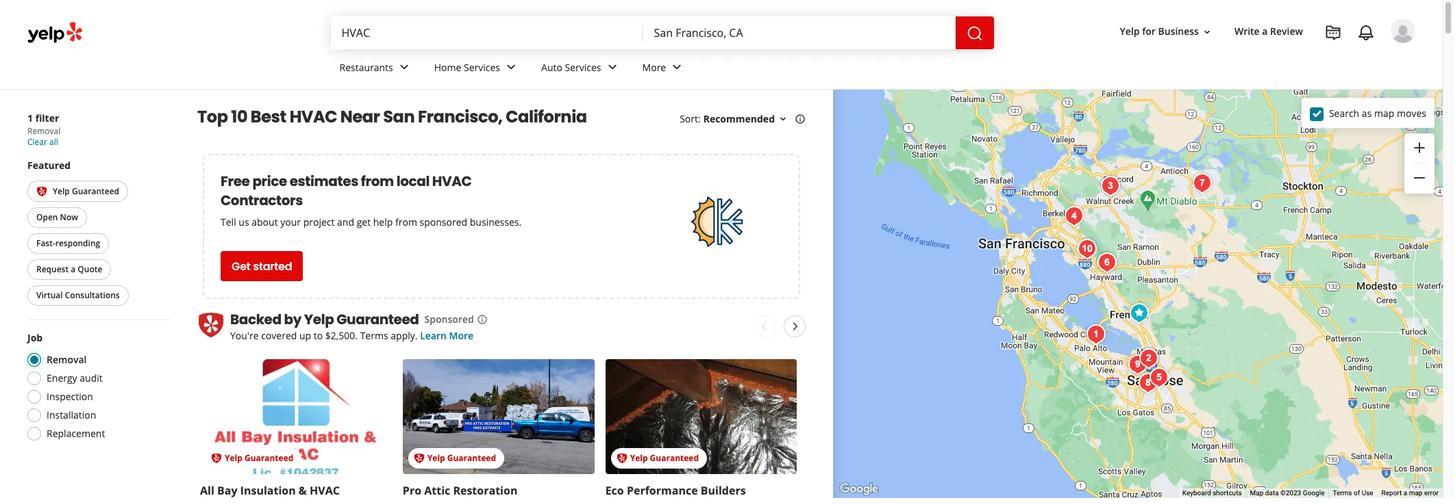 Task type: vqa. For each thing, say whether or not it's contained in the screenshot.
the bottom S.
no



Task type: locate. For each thing, give the bounding box(es) containing it.
24 chevron down v2 image
[[396, 59, 412, 76], [604, 59, 620, 76], [669, 59, 685, 76]]

terms of use
[[1333, 490, 1373, 497]]

recommended
[[703, 112, 775, 125]]

next image
[[787, 319, 804, 335]]

none field near
[[654, 25, 944, 40]]

get started button
[[221, 251, 303, 282]]

0 vertical spatial removal
[[27, 125, 60, 137]]

0 horizontal spatial more
[[449, 330, 474, 343]]

to
[[314, 330, 323, 343]]

0 horizontal spatial hvac
[[290, 106, 337, 128]]

hvac inside free price estimates from local hvac contractors tell us about your project and get help from sponsored businesses.
[[432, 172, 472, 191]]

1 16 yelp guaranteed v2 image from the left
[[414, 453, 425, 464]]

hvac right best
[[290, 106, 337, 128]]

2 16 yelp guaranteed v2 image from the left
[[616, 453, 627, 464]]

local
[[396, 172, 430, 191]]

24 chevron down v2 image for more
[[669, 59, 685, 76]]

None search field
[[331, 16, 997, 49]]

0 vertical spatial a
[[1262, 25, 1268, 38]]

atticare image
[[1074, 235, 1101, 263]]

a for request
[[71, 264, 76, 276]]

1 horizontal spatial a
[[1262, 25, 1268, 38]]

request a quote
[[36, 264, 102, 276]]

0 horizontal spatial 16 yelp guaranteed v2 image
[[36, 187, 47, 198]]

more
[[642, 61, 666, 74], [449, 330, 474, 343]]

eco performance builders image
[[1097, 172, 1124, 200]]

all bay insulation & hvac image
[[1126, 300, 1153, 327], [1135, 345, 1163, 372], [1135, 345, 1163, 372]]

fast-responding button
[[27, 234, 109, 254]]

user actions element
[[1109, 17, 1435, 101]]

services right the auto
[[565, 61, 601, 74]]

map for error
[[1409, 490, 1423, 497]]

help
[[373, 216, 393, 229]]

1 vertical spatial map
[[1409, 490, 1423, 497]]

1 none field from the left
[[342, 25, 632, 40]]

sort:
[[680, 112, 701, 125]]

now
[[60, 212, 78, 224]]

replacement
[[47, 428, 105, 441]]

removal inside option group
[[47, 354, 87, 367]]

0 horizontal spatial from
[[361, 172, 394, 191]]

business categories element
[[329, 49, 1416, 89]]

eco performance builders image
[[1097, 172, 1124, 200]]

virtual
[[36, 290, 63, 302]]

1 vertical spatial from
[[395, 216, 417, 229]]

learn more link
[[420, 330, 474, 343]]

1
[[27, 112, 33, 125]]

zoom out image
[[1411, 170, 1428, 187]]

fast-responding
[[36, 238, 100, 250]]

map left error
[[1409, 490, 1423, 497]]

0 horizontal spatial map
[[1374, 107, 1395, 120]]

services inside home services "link"
[[464, 61, 500, 74]]

consultations
[[65, 290, 120, 302]]

3 yelp guaranteed link from the left
[[605, 360, 797, 475]]

none field find
[[342, 25, 632, 40]]

None field
[[342, 25, 632, 40], [654, 25, 944, 40]]

2 24 chevron down v2 image from the left
[[604, 59, 620, 76]]

report a map error link
[[1382, 490, 1439, 497]]

price
[[252, 172, 287, 191]]

0 horizontal spatial terms
[[360, 330, 388, 343]]

removal up 'energy'
[[47, 354, 87, 367]]

guaranteed
[[72, 186, 119, 197], [245, 453, 293, 465], [447, 453, 496, 465], [650, 453, 699, 465]]

16 yelp guaranteed v2 image
[[36, 187, 47, 198], [211, 453, 222, 464]]

a right the write
[[1262, 25, 1268, 38]]

0 horizontal spatial 24 chevron down v2 image
[[396, 59, 412, 76]]

fairprice heating & cooling santa clara image
[[1124, 351, 1152, 379]]

2 services from the left
[[565, 61, 601, 74]]

auto
[[541, 61, 562, 74]]

featured group
[[25, 159, 170, 309]]

24 chevron down v2 image right auto services
[[604, 59, 620, 76]]

0 vertical spatial more
[[642, 61, 666, 74]]

hvac right 'local'
[[432, 172, 472, 191]]

0 horizontal spatial a
[[71, 264, 76, 276]]

0 vertical spatial 16 yelp guaranteed v2 image
[[36, 187, 47, 198]]

more inside business categories element
[[642, 61, 666, 74]]

get
[[232, 259, 250, 274]]

1 services from the left
[[464, 61, 500, 74]]

and
[[337, 216, 354, 229]]

free price estimates from local hvac contractors image
[[681, 188, 750, 256]]

a left quote
[[71, 264, 76, 276]]

sponsored
[[420, 216, 467, 229]]

map right as
[[1374, 107, 1395, 120]]

terms
[[360, 330, 388, 343], [1333, 490, 1352, 497]]

0 horizontal spatial none field
[[342, 25, 632, 40]]

1 horizontal spatial none field
[[654, 25, 944, 40]]

16 yelp guaranteed v2 image for 1st yelp guaranteed link from the right
[[616, 453, 627, 464]]

1 horizontal spatial map
[[1409, 490, 1423, 497]]

yelp guaranteed
[[53, 186, 119, 197], [225, 453, 293, 465], [427, 453, 496, 465], [630, 453, 699, 465]]

carlos insulation image
[[1189, 170, 1216, 197]]

quote
[[78, 264, 102, 276]]

removal
[[27, 125, 60, 137], [47, 354, 87, 367]]

request a quote button
[[27, 260, 111, 281]]

backed by yelp guaranteed
[[230, 310, 419, 330]]

1 vertical spatial terms
[[1333, 490, 1352, 497]]

a inside 'element'
[[1262, 25, 1268, 38]]

san jose heating & cooling image
[[1135, 370, 1162, 397]]

terms left apply.
[[360, 330, 388, 343]]

a for write
[[1262, 25, 1268, 38]]

1 horizontal spatial hvac
[[432, 172, 472, 191]]

review
[[1270, 25, 1303, 38]]

write
[[1235, 25, 1260, 38]]

24 chevron down v2 image inside auto services link
[[604, 59, 620, 76]]

2 horizontal spatial 24 chevron down v2 image
[[669, 59, 685, 76]]

1 vertical spatial a
[[71, 264, 76, 276]]

energy audit
[[47, 372, 103, 385]]

more link
[[631, 49, 696, 89]]

group
[[1405, 134, 1435, 194]]

2 none field from the left
[[654, 25, 944, 40]]

16 yelp guaranteed v2 image
[[414, 453, 425, 464], [616, 453, 627, 464]]

services inside auto services link
[[565, 61, 601, 74]]

2 horizontal spatial a
[[1404, 490, 1407, 497]]

featured
[[27, 159, 71, 172]]

covered
[[261, 330, 297, 343]]

contractors
[[221, 191, 303, 210]]

removal down filter
[[27, 125, 60, 137]]

services for home services
[[464, 61, 500, 74]]

filter
[[35, 112, 59, 125]]

1 horizontal spatial terms
[[1333, 490, 1352, 497]]

terms left of
[[1333, 490, 1352, 497]]

open now button
[[27, 208, 87, 228]]

©2023
[[1281, 490, 1301, 497]]

1 horizontal spatial yelp guaranteed link
[[403, 360, 594, 475]]

home services
[[434, 61, 500, 74]]

option group
[[23, 332, 170, 446]]

24 chevron down v2 image for restaurants
[[396, 59, 412, 76]]

option group containing job
[[23, 332, 170, 446]]

1 yelp guaranteed link from the left
[[200, 360, 392, 475]]

yelp for 3rd yelp guaranteed link from right
[[225, 453, 242, 465]]

1 horizontal spatial more
[[642, 61, 666, 74]]

24 chevron down v2 image up "sort:" at top left
[[669, 59, 685, 76]]

sponsored
[[424, 313, 474, 326]]

2 vertical spatial a
[[1404, 490, 1407, 497]]

from
[[361, 172, 394, 191], [395, 216, 417, 229]]

from left 'local'
[[361, 172, 394, 191]]

1 vertical spatial 16 yelp guaranteed v2 image
[[211, 453, 222, 464]]

services
[[464, 61, 500, 74], [565, 61, 601, 74]]

1 vertical spatial removal
[[47, 354, 87, 367]]

request
[[36, 264, 69, 276]]

a
[[1262, 25, 1268, 38], [71, 264, 76, 276], [1404, 490, 1407, 497]]

24 chevron down v2 image inside more link
[[669, 59, 685, 76]]

24 chevron down v2 image inside restaurants link
[[396, 59, 412, 76]]

services for auto services
[[565, 61, 601, 74]]

keyboard
[[1182, 490, 1211, 497]]

0 horizontal spatial 16 yelp guaranteed v2 image
[[414, 453, 425, 464]]

you're covered up to $2,500. terms apply. learn more
[[230, 330, 474, 343]]

hvac
[[290, 106, 337, 128], [432, 172, 472, 191]]

24 chevron down v2 image right the restaurants
[[396, 59, 412, 76]]

2 horizontal spatial yelp guaranteed link
[[605, 360, 797, 475]]

guaranteed inside button
[[72, 186, 119, 197]]

16 info v2 image
[[477, 314, 488, 325]]

16 chevron down v2 image
[[778, 114, 789, 125]]

home services link
[[423, 49, 530, 89]]

1 horizontal spatial 16 yelp guaranteed v2 image
[[211, 453, 222, 464]]

map data ©2023 google
[[1250, 490, 1325, 497]]

1 horizontal spatial 16 yelp guaranteed v2 image
[[616, 453, 627, 464]]

services left 24 chevron down v2 icon
[[464, 61, 500, 74]]

1 24 chevron down v2 image from the left
[[396, 59, 412, 76]]

0 horizontal spatial services
[[464, 61, 500, 74]]

get
[[357, 216, 371, 229]]

map
[[1250, 490, 1264, 497]]

apply.
[[391, 330, 418, 343]]

1 horizontal spatial services
[[565, 61, 601, 74]]

map region
[[690, 86, 1453, 499]]

projects image
[[1325, 25, 1342, 41]]

yelp for 1st yelp guaranteed link from the right
[[630, 453, 648, 465]]

a inside button
[[71, 264, 76, 276]]

3 24 chevron down v2 image from the left
[[669, 59, 685, 76]]

map
[[1374, 107, 1395, 120], [1409, 490, 1423, 497]]

a right "report"
[[1404, 490, 1407, 497]]

pro attic restoration image
[[1094, 249, 1121, 276], [1094, 249, 1121, 276]]

0 horizontal spatial yelp guaranteed link
[[200, 360, 392, 475]]

24 chevron down v2 image
[[503, 59, 519, 76]]

from right help
[[395, 216, 417, 229]]

0 vertical spatial map
[[1374, 107, 1395, 120]]

about
[[252, 216, 278, 229]]

1 horizontal spatial 24 chevron down v2 image
[[604, 59, 620, 76]]

1 vertical spatial hvac
[[432, 172, 472, 191]]

home
[[434, 61, 461, 74]]



Task type: describe. For each thing, give the bounding box(es) containing it.
search as map moves
[[1329, 107, 1427, 120]]

as
[[1362, 107, 1372, 120]]

keyboard shortcuts
[[1182, 490, 1242, 497]]

1 vertical spatial more
[[449, 330, 474, 343]]

audit
[[80, 372, 103, 385]]

recommended button
[[703, 112, 789, 125]]

started
[[253, 259, 292, 274]]

top
[[197, 106, 228, 128]]

for
[[1142, 25, 1156, 38]]

auto services link
[[530, 49, 631, 89]]

yelp inside user actions 'element'
[[1120, 25, 1140, 38]]

learn
[[420, 330, 447, 343]]

us
[[239, 216, 249, 229]]

map for moves
[[1374, 107, 1395, 120]]

free price estimates from local hvac contractors tell us about your project and get help from sponsored businesses.
[[221, 172, 522, 229]]

16 chevron down v2 image
[[1202, 26, 1213, 37]]

write a review link
[[1229, 19, 1309, 44]]

your
[[280, 216, 301, 229]]

16 yelp guaranteed v2 image inside yelp guaranteed button
[[36, 187, 47, 198]]

report a map error
[[1382, 490, 1439, 497]]

clear all link
[[27, 136, 58, 148]]

data
[[1265, 490, 1279, 497]]

job
[[27, 332, 43, 345]]

hvac gurus image
[[1146, 364, 1173, 392]]

san
[[383, 106, 415, 128]]

google image
[[837, 481, 882, 499]]

2 yelp guaranteed link from the left
[[403, 360, 594, 475]]

0 vertical spatial terms
[[360, 330, 388, 343]]

use
[[1362, 490, 1373, 497]]

best
[[251, 106, 286, 128]]

write a review
[[1235, 25, 1303, 38]]

0 vertical spatial hvac
[[290, 106, 337, 128]]

francisco,
[[418, 106, 503, 128]]

search
[[1329, 107, 1360, 120]]

fast-
[[36, 238, 55, 250]]

attic crew image
[[1083, 321, 1110, 348]]

open now
[[36, 212, 78, 224]]

zoom in image
[[1411, 140, 1428, 156]]

inspection
[[47, 391, 93, 404]]

business
[[1158, 25, 1199, 38]]

energy
[[47, 372, 77, 385]]

get started
[[232, 259, 292, 274]]

restaurants
[[339, 61, 393, 74]]

california
[[506, 106, 587, 128]]

search image
[[966, 25, 983, 42]]

nolan p. image
[[1391, 18, 1416, 43]]

terms of use link
[[1333, 490, 1373, 497]]

previous image
[[756, 319, 772, 335]]

google
[[1303, 490, 1325, 497]]

top 10 best hvac near san francisco, california
[[197, 106, 587, 128]]

free
[[221, 172, 250, 191]]

near
[[340, 106, 380, 128]]

yelp for business button
[[1114, 19, 1218, 44]]

of
[[1354, 490, 1360, 497]]

clear
[[27, 136, 47, 148]]

shortcuts
[[1213, 490, 1242, 497]]

yelp inside featured group
[[53, 186, 70, 197]]

tell
[[221, 216, 236, 229]]

auto services
[[541, 61, 601, 74]]

element home solutions image
[[1061, 202, 1088, 230]]

responding
[[55, 238, 100, 250]]

project
[[303, 216, 335, 229]]

16 info v2 image
[[795, 114, 806, 125]]

$2,500.
[[325, 330, 358, 343]]

guaranteed for 2nd yelp guaranteed link from the left 16 yelp guaranteed v2 icon
[[447, 453, 496, 465]]

yelp guaranteed inside button
[[53, 186, 119, 197]]

1 horizontal spatial from
[[395, 216, 417, 229]]

yelp guaranteed
[[304, 310, 419, 330]]

a for report
[[1404, 490, 1407, 497]]

estimates
[[290, 172, 358, 191]]

notifications image
[[1358, 25, 1374, 41]]

error
[[1424, 490, 1439, 497]]

Find text field
[[342, 25, 632, 40]]

guaranteed for bottom 16 yelp guaranteed v2 image
[[245, 453, 293, 465]]

virtual consultations
[[36, 290, 120, 302]]

you're
[[230, 330, 259, 343]]

24 chevron down v2 image for auto services
[[604, 59, 620, 76]]

open
[[36, 212, 58, 224]]

yelp for business
[[1120, 25, 1199, 38]]

10
[[231, 106, 247, 128]]

backed
[[230, 310, 281, 330]]

guaranteed for 16 yelp guaranteed v2 icon for 1st yelp guaranteed link from the right
[[650, 453, 699, 465]]

yelp guaranteed button
[[27, 181, 128, 202]]

moves
[[1397, 107, 1427, 120]]

businesses.
[[470, 216, 522, 229]]

Near text field
[[654, 25, 944, 40]]

report
[[1382, 490, 1402, 497]]

1 filter removal clear all
[[27, 112, 60, 148]]

16 yelp guaranteed v2 image for 2nd yelp guaranteed link from the left
[[414, 453, 425, 464]]

installation
[[47, 409, 96, 422]]

yelp for 2nd yelp guaranteed link from the left
[[427, 453, 445, 465]]

restaurants link
[[329, 49, 423, 89]]

0 vertical spatial from
[[361, 172, 394, 191]]

guaranteed for 16 yelp guaranteed v2 image inside the yelp guaranteed button
[[72, 186, 119, 197]]

all
[[49, 136, 58, 148]]

keyboard shortcuts button
[[1182, 489, 1242, 499]]

virtual consultations button
[[27, 286, 129, 307]]



